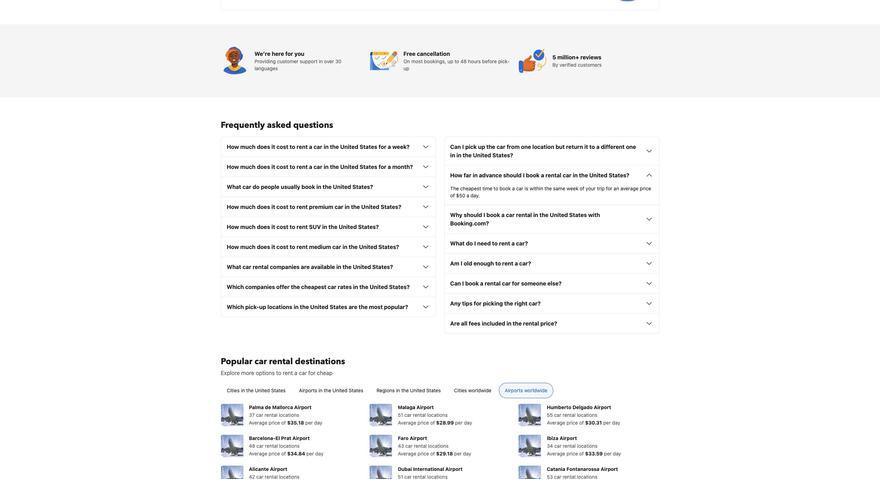 Task type: vqa. For each thing, say whether or not it's contained in the screenshot.
Naples Underground Tour A tour to discover the past of the city hidden beneath the modern streets
no



Task type: describe. For each thing, give the bounding box(es) containing it.
should inside why should i book a car rental in the united states with booking.com?
[[464, 212, 483, 218]]

the left popular?
[[359, 304, 368, 311]]

much for how much does it cost to rent suv in the united states?
[[240, 224, 256, 230]]

48 inside 'free cancellation on most bookings, up to 48 hours before pick- up'
[[461, 58, 467, 64]]

does for how much does it cost to rent premium car in the united states?
[[257, 204, 270, 210]]

day inside faro airport 43 car rental locations average price of $29.18 per day
[[463, 451, 472, 457]]

to down how much does it cost to rent suv in the united states?
[[290, 244, 295, 250]]

i inside why should i book a car rental in the united states with booking.com?
[[484, 212, 486, 218]]

day inside barcelona-el prat airport 48 car rental locations average price of $34.84 per day
[[316, 451, 324, 457]]

book right usually
[[302, 184, 315, 190]]

the down how much does it cost to rent a car in the united states for a month? dropdown button
[[323, 184, 332, 190]]

why should i book a car rental in the united states with booking.com? button
[[451, 211, 654, 228]]

we're here for you image
[[221, 47, 249, 75]]

cheap car rental at palma de mallorca airport – pmi image
[[221, 404, 243, 427]]

$35.18
[[287, 420, 304, 426]]

airports in the united states
[[299, 388, 364, 394]]

suv
[[309, 224, 321, 230]]

for left someone
[[512, 281, 520, 287]]

for inside dropdown button
[[379, 164, 387, 170]]

the
[[451, 186, 459, 192]]

destinations
[[295, 356, 345, 368]]

most inside 'free cancellation on most bookings, up to 48 hours before pick- up'
[[412, 58, 423, 64]]

i up tips
[[463, 281, 464, 287]]

the right offer
[[291, 284, 300, 291]]

am i old enough to rent a car?
[[451, 261, 532, 267]]

customer
[[277, 58, 299, 64]]

premium
[[309, 204, 334, 210]]

average inside barcelona-el prat airport 48 car rental locations average price of $34.84 per day
[[249, 451, 268, 457]]

price inside palma de mallorca airport 37 car rental locations average price of $35.18 per day
[[269, 420, 280, 426]]

pick- inside 'free cancellation on most bookings, up to 48 hours before pick- up'
[[499, 58, 510, 64]]

we're here for you providing customer support in over 30 languages
[[255, 51, 342, 71]]

how far in advance should i book a rental car in the united states? button
[[451, 171, 654, 180]]

the down cheap
[[324, 388, 331, 394]]

states up mallorca
[[271, 388, 286, 394]]

the up your
[[579, 172, 588, 179]]

airport right alicante
[[270, 467, 288, 473]]

reviews
[[581, 54, 602, 61]]

book down old
[[466, 281, 479, 287]]

the up rates
[[343, 264, 352, 270]]

dubai international airport
[[398, 467, 463, 473]]

the right "suv"
[[329, 224, 338, 230]]

cities for cities in the united states
[[227, 388, 240, 394]]

how much does it cost to rent premium car in the united states? button
[[227, 203, 430, 211]]

how much does it cost to rent suv in the united states? button
[[227, 223, 430, 231]]

the down pick
[[463, 152, 472, 159]]

cheap car rental at alicante airport – alc image
[[221, 466, 243, 480]]

palma de mallorca airport 37 car rental locations average price of $35.18 per day
[[249, 405, 323, 426]]

to left "suv"
[[290, 224, 295, 230]]

of inside the ibiza airport 34 car rental locations average price of $33.59 per day
[[580, 451, 584, 457]]

cheapest inside "dropdown button"
[[301, 284, 327, 291]]

airport down $29.18 on the bottom of page
[[446, 467, 463, 473]]

verified
[[560, 62, 577, 68]]

cost for how much does it cost to rent suv in the united states?
[[277, 224, 289, 230]]

how much does it cost to rent medium car in the united states?
[[227, 244, 399, 250]]

a inside can i pick up the car from one location but return it to a different one in in the united states?
[[597, 144, 600, 150]]

average inside the ibiza airport 34 car rental locations average price of $33.59 per day
[[547, 451, 566, 457]]

why should i book a car rental in the united states with booking.com?
[[451, 212, 600, 227]]

can i pick up the car from one location but return it to a different one in in the united states? button
[[451, 143, 654, 160]]

it for how much does it cost to rent a car in the united states for a month?
[[272, 164, 275, 170]]

cheap
[[317, 370, 333, 377]]

are all fees included in the rental price?
[[451, 321, 558, 327]]

rent right need
[[499, 241, 511, 247]]

what car rental companies are available in the united states?
[[227, 264, 393, 270]]

to down asked
[[290, 144, 295, 150]]

airports for airports worldwide
[[505, 388, 523, 394]]

what do i need to rent a car? button
[[451, 240, 654, 248]]

the down which companies offer the cheapest car rates  in the united states?
[[300, 304, 309, 311]]

languages
[[255, 65, 278, 71]]

up inside can i pick up the car from one location but return it to a different one in in the united states?
[[478, 144, 485, 150]]

price inside the ibiza airport 34 car rental locations average price of $33.59 per day
[[567, 451, 578, 457]]

much for how much does it cost to rent medium car in the united states?
[[240, 244, 256, 250]]

to inside popular car rental destinations explore more options to rent a car for cheap
[[276, 370, 282, 377]]

car inside the ibiza airport 34 car rental locations average price of $33.59 per day
[[555, 443, 562, 449]]

a down enough
[[481, 281, 484, 287]]

any
[[451, 301, 461, 307]]

return
[[567, 144, 583, 150]]

catania
[[547, 467, 566, 473]]

prat
[[281, 436, 291, 442]]

regions
[[377, 388, 395, 394]]

enough
[[474, 261, 494, 267]]

to inside 'free cancellation on most bookings, up to 48 hours before pick- up'
[[455, 58, 460, 64]]

de
[[265, 405, 271, 411]]

most inside dropdown button
[[369, 304, 383, 311]]

before
[[483, 58, 497, 64]]

43
[[398, 443, 404, 449]]

how for how much does it cost to rent a car in the united states for a week?
[[227, 144, 239, 150]]

international
[[413, 467, 444, 473]]

states left regions
[[349, 388, 364, 394]]

any tips for picking the right car?
[[451, 301, 541, 307]]

book up within
[[526, 172, 540, 179]]

to inside can i pick up the car from one location but return it to a different one in in the united states?
[[590, 144, 595, 150]]

states up malaga airport 51 car rental locations average price of $28.99 per day on the bottom
[[427, 388, 441, 394]]

$33.59
[[586, 451, 603, 457]]

states? inside dropdown button
[[381, 204, 402, 210]]

book inside the cheapest time to book a car is within the same week of your trip for an average price of $50 a day.
[[500, 186, 511, 192]]

any tips for picking the right car? button
[[451, 300, 654, 308]]

it inside can i pick up the car from one location but return it to a different one in in the united states?
[[585, 144, 589, 150]]

a right $50
[[467, 193, 470, 199]]

how much does it cost to rent medium car in the united states? button
[[227, 243, 430, 251]]

options
[[256, 370, 275, 377]]

a left month?
[[388, 164, 391, 170]]

price inside faro airport 43 car rental locations average price of $29.18 per day
[[418, 451, 429, 457]]

how much does it cost to rent a car in the united states for a week? button
[[227, 143, 430, 151]]

booking.com?
[[451, 221, 489, 227]]

i up is
[[523, 172, 525, 179]]

37
[[249, 413, 255, 418]]

does for how much does it cost to rent medium car in the united states?
[[257, 244, 270, 250]]

which companies offer the cheapest car rates  in the united states?
[[227, 284, 410, 291]]

to right enough
[[496, 261, 501, 267]]

more
[[241, 370, 254, 377]]

the cheapest time to book a car is within the same week of your trip for an average price of $50 a day.
[[451, 186, 652, 199]]

the down more
[[246, 388, 254, 394]]

rental inside palma de mallorca airport 37 car rental locations average price of $35.18 per day
[[265, 413, 278, 418]]

of inside humberto delgado airport 55 car rental locations average price of $30.31 per day
[[580, 420, 584, 426]]

what car rental companies are available in the united states? button
[[227, 263, 430, 272]]

day.
[[471, 193, 480, 199]]

companies inside the which companies offer the cheapest car rates  in the united states? "dropdown button"
[[245, 284, 275, 291]]

price?
[[541, 321, 558, 327]]

rental inside the ibiza airport 34 car rental locations average price of $33.59 per day
[[563, 443, 576, 449]]

30
[[336, 58, 342, 64]]

which pick-up locations in the united states are the most popular? button
[[227, 303, 430, 312]]

cities in the united states button
[[221, 383, 292, 399]]

on
[[404, 58, 410, 64]]

rent inside dropdown button
[[297, 164, 308, 170]]

the up what car do people usually book in the united states? dropdown button
[[330, 164, 339, 170]]

rent up "can i book a rental car for someone else?" on the bottom of page
[[503, 261, 514, 267]]

old
[[464, 261, 473, 267]]

cities worldwide button
[[449, 383, 498, 399]]

trip
[[597, 186, 605, 192]]

price inside barcelona-el prat airport 48 car rental locations average price of $34.84 per day
[[269, 451, 280, 457]]

for inside dropdown button
[[474, 301, 482, 307]]

to inside dropdown button
[[290, 204, 295, 210]]

5
[[553, 54, 557, 61]]

frequently
[[221, 120, 265, 131]]

car inside barcelona-el prat airport 48 car rental locations average price of $34.84 per day
[[257, 443, 264, 449]]

per inside barcelona-el prat airport 48 car rental locations average price of $34.84 per day
[[307, 451, 314, 457]]

states inside dropdown button
[[360, 144, 378, 150]]

locations inside the ibiza airport 34 car rental locations average price of $33.59 per day
[[577, 443, 598, 449]]

rental inside dropdown button
[[523, 321, 539, 327]]

34
[[547, 443, 553, 449]]

rental inside malaga airport 51 car rental locations average price of $28.99 per day
[[413, 413, 426, 418]]

per inside palma de mallorca airport 37 car rental locations average price of $35.18 per day
[[306, 420, 313, 426]]

48 inside barcelona-el prat airport 48 car rental locations average price of $34.84 per day
[[249, 443, 255, 449]]

frequently asked questions
[[221, 120, 333, 131]]

the inside the cheapest time to book a car is within the same week of your trip for an average price of $50 a day.
[[545, 186, 552, 192]]

how much does it cost to rent a car in the united states for a month? button
[[227, 163, 430, 171]]

of inside palma de mallorca airport 37 car rental locations average price of $35.18 per day
[[282, 420, 286, 426]]

barcelona-el prat airport 48 car rental locations average price of $34.84 per day
[[249, 436, 324, 457]]

cost for how much does it cost to rent premium car in the united states?
[[277, 204, 289, 210]]

car inside dropdown button
[[314, 164, 323, 170]]

which pick-up locations in the united states are the most popular?
[[227, 304, 408, 311]]

regions in the united states button
[[371, 383, 447, 399]]

up inside dropdown button
[[259, 304, 266, 311]]

car inside why should i book a car rental in the united states with booking.com?
[[506, 212, 515, 218]]

rates
[[338, 284, 352, 291]]

of inside faro airport 43 car rental locations average price of $29.18 per day
[[431, 451, 435, 457]]

fontanarossa
[[567, 467, 600, 473]]

free cancellation image
[[370, 47, 398, 75]]

are inside dropdown button
[[349, 304, 358, 311]]

to right need
[[492, 241, 498, 247]]

the left right
[[505, 301, 514, 307]]

day inside palma de mallorca airport 37 car rental locations average price of $35.18 per day
[[314, 420, 323, 426]]

to inside dropdown button
[[290, 164, 295, 170]]

average inside palma de mallorca airport 37 car rental locations average price of $35.18 per day
[[249, 420, 268, 426]]

cheapest inside the cheapest time to book a car is within the same week of your trip for an average price of $50 a day.
[[461, 186, 481, 192]]

a inside popular car rental destinations explore more options to rent a car for cheap
[[295, 370, 298, 377]]

average inside faro airport 43 car rental locations average price of $29.18 per day
[[398, 451, 417, 457]]

delgado
[[573, 405, 593, 411]]

of left your
[[580, 186, 585, 192]]

book inside why should i book a car rental in the united states with booking.com?
[[487, 212, 500, 218]]

rent down questions
[[297, 144, 308, 150]]

1 one from the left
[[521, 144, 531, 150]]

airport down $33.59
[[601, 467, 618, 473]]

a down how much does it cost to rent a car in the united states for a week?
[[309, 164, 313, 170]]

time
[[483, 186, 493, 192]]

right
[[515, 301, 528, 307]]

what car do people usually book in the united states? button
[[227, 183, 430, 191]]

cheap car rental at catania fontanarossa airport – cta image
[[519, 466, 542, 480]]

for inside popular car rental destinations explore more options to rent a car for cheap
[[309, 370, 316, 377]]

rent inside dropdown button
[[297, 204, 308, 210]]

popular?
[[384, 304, 408, 311]]

far
[[464, 172, 472, 179]]

cheap car rental at faro airport – fao image
[[370, 435, 393, 458]]

can for can i pick up the car from one location but return it to a different one in in the united states?
[[451, 144, 461, 150]]

cheap car rental at dubai international airport – dxb image
[[370, 466, 393, 480]]

worldwide for cities worldwide
[[469, 388, 492, 394]]

united inside "dropdown button"
[[370, 284, 388, 291]]

faro airport 43 car rental locations average price of $29.18 per day
[[398, 436, 472, 457]]

faro
[[398, 436, 409, 442]]



Task type: locate. For each thing, give the bounding box(es) containing it.
pick- inside dropdown button
[[245, 304, 259, 311]]

states inside why should i book a car rental in the united states with booking.com?
[[570, 212, 587, 218]]

per inside humberto delgado airport 55 car rental locations average price of $30.31 per day
[[604, 420, 611, 426]]

week
[[567, 186, 579, 192]]

car? down why should i book a car rental in the united states with booking.com?
[[516, 241, 528, 247]]

week?
[[393, 144, 410, 150]]

all
[[461, 321, 468, 327]]

how for how far in advance should i book a rental car in the united states?
[[451, 172, 463, 179]]

0 vertical spatial cheapest
[[461, 186, 481, 192]]

much inside dropdown button
[[240, 204, 256, 210]]

0 horizontal spatial should
[[464, 212, 483, 218]]

states left month?
[[360, 164, 378, 170]]

alicante
[[249, 467, 269, 473]]

is
[[525, 186, 529, 192]]

1 horizontal spatial one
[[626, 144, 637, 150]]

1 vertical spatial do
[[466, 241, 473, 247]]

0 vertical spatial car?
[[516, 241, 528, 247]]

price inside the cheapest time to book a car is within the same week of your trip for an average price of $50 a day.
[[640, 186, 652, 192]]

dubai international airport link
[[370, 461, 476, 480]]

cost for how much does it cost to rent a car in the united states for a week?
[[277, 144, 289, 150]]

per right $33.59
[[605, 451, 612, 457]]

of
[[580, 186, 585, 192], [451, 193, 455, 199], [282, 420, 286, 426], [431, 420, 435, 426], [580, 420, 584, 426], [282, 451, 286, 457], [431, 451, 435, 457], [580, 451, 584, 457]]

0 horizontal spatial cities
[[227, 388, 240, 394]]

48 down barcelona-
[[249, 443, 255, 449]]

a down questions
[[309, 144, 313, 150]]

states left "with"
[[570, 212, 587, 218]]

i up booking.com?
[[484, 212, 486, 218]]

2 does from the top
[[257, 164, 270, 170]]

to down usually
[[290, 204, 295, 210]]

united inside why should i book a car rental in the united states with booking.com?
[[550, 212, 568, 218]]

a inside why should i book a car rental in the united states with booking.com?
[[502, 212, 505, 218]]

which for which companies offer the cheapest car rates  in the united states?
[[227, 284, 244, 291]]

0 vertical spatial should
[[504, 172, 522, 179]]

it for how much does it cost to rent premium car in the united states?
[[272, 204, 275, 210]]

1 vertical spatial can
[[451, 281, 461, 287]]

1 horizontal spatial most
[[412, 58, 423, 64]]

states? inside can i pick up the car from one location but return it to a different one in in the united states?
[[493, 152, 513, 159]]

1 vertical spatial companies
[[245, 284, 275, 291]]

per inside malaga airport 51 car rental locations average price of $28.99 per day
[[455, 420, 463, 426]]

a left is
[[513, 186, 515, 192]]

rental inside why should i book a car rental in the united states with booking.com?
[[516, 212, 532, 218]]

2 vertical spatial car?
[[529, 301, 541, 307]]

rental inside barcelona-el prat airport 48 car rental locations average price of $34.84 per day
[[265, 443, 278, 449]]

1 vertical spatial should
[[464, 212, 483, 218]]

how for how much does it cost to rent premium car in the united states?
[[227, 204, 239, 210]]

providing
[[255, 58, 276, 64]]

2 cities from the left
[[454, 388, 467, 394]]

day
[[314, 420, 323, 426], [464, 420, 473, 426], [613, 420, 621, 426], [316, 451, 324, 457], [463, 451, 472, 457], [613, 451, 622, 457]]

2 worldwide from the left
[[525, 388, 548, 394]]

much for how much does it cost to rent a car in the united states for a week?
[[240, 144, 256, 150]]

a up "can i book a rental car for someone else?" on the bottom of page
[[515, 261, 518, 267]]

1 vertical spatial car?
[[520, 261, 532, 267]]

million+
[[558, 54, 580, 61]]

0 horizontal spatial cheapest
[[301, 284, 327, 291]]

it inside dropdown button
[[272, 204, 275, 210]]

4 cost from the top
[[277, 224, 289, 230]]

can for can i book a rental car for someone else?
[[451, 281, 461, 287]]

of down the
[[451, 193, 455, 199]]

locations inside palma de mallorca airport 37 car rental locations average price of $35.18 per day
[[279, 413, 299, 418]]

asked
[[267, 120, 291, 131]]

for up "customer"
[[286, 51, 293, 57]]

1 vertical spatial cheapest
[[301, 284, 327, 291]]

locations down prat
[[279, 443, 300, 449]]

airport inside faro airport 43 car rental locations average price of $29.18 per day
[[410, 436, 427, 442]]

airport inside humberto delgado airport 55 car rental locations average price of $30.31 per day
[[594, 405, 612, 411]]

i left need
[[475, 241, 476, 247]]

how for how much does it cost to rent medium car in the united states?
[[227, 244, 239, 250]]

average up alicante
[[249, 451, 268, 457]]

car inside can i pick up the car from one location but return it to a different one in in the united states?
[[497, 144, 506, 150]]

day inside humberto delgado airport 55 car rental locations average price of $30.31 per day
[[613, 420, 621, 426]]

much inside dropdown button
[[240, 164, 256, 170]]

0 horizontal spatial do
[[253, 184, 260, 190]]

free cancellation on most bookings, up to 48 hours before pick- up
[[404, 51, 510, 71]]

0 horizontal spatial airports
[[299, 388, 317, 394]]

2 cost from the top
[[277, 164, 289, 170]]

worldwide for airports worldwide
[[525, 388, 548, 394]]

to inside the cheapest time to book a car is within the same week of your trip for an average price of $50 a day.
[[494, 186, 499, 192]]

does inside how much does it cost to rent medium car in the united states? dropdown button
[[257, 244, 270, 250]]

2 which from the top
[[227, 304, 244, 311]]

which inside "dropdown button"
[[227, 284, 244, 291]]

price down el
[[269, 451, 280, 457]]

locations up $29.18 on the bottom of page
[[428, 443, 449, 449]]

cities inside 'button'
[[454, 388, 467, 394]]

else?
[[548, 281, 562, 287]]

1 worldwide from the left
[[469, 388, 492, 394]]

ibiza airport 34 car rental locations average price of $33.59 per day
[[547, 436, 622, 457]]

companies
[[270, 264, 300, 270], [245, 284, 275, 291]]

51
[[398, 413, 403, 418]]

rent inside popular car rental destinations explore more options to rent a car for cheap
[[283, 370, 293, 377]]

day right $33.59
[[613, 451, 622, 457]]

can i book a rental car for someone else? button
[[451, 280, 654, 288]]

most left popular?
[[369, 304, 383, 311]]

does inside how much does it cost to rent premium car in the united states? dropdown button
[[257, 204, 270, 210]]

cities in the united states
[[227, 388, 286, 394]]

5 million+ reviews image
[[519, 47, 547, 75]]

book
[[526, 172, 540, 179], [302, 184, 315, 190], [500, 186, 511, 192], [487, 212, 500, 218], [466, 281, 479, 287]]

does for how much does it cost to rent a car in the united states for a week?
[[257, 144, 270, 150]]

it for how much does it cost to rent medium car in the united states?
[[272, 244, 275, 250]]

companies inside what car rental companies are available in the united states? dropdown button
[[270, 264, 300, 270]]

does for how much does it cost to rent suv in the united states?
[[257, 224, 270, 230]]

cheap car rental at malaga airport – agp image
[[370, 404, 393, 427]]

worldwide
[[469, 388, 492, 394], [525, 388, 548, 394]]

car inside malaga airport 51 car rental locations average price of $28.99 per day
[[405, 413, 412, 418]]

airport up $35.18
[[294, 405, 312, 411]]

can i pick up the car from one location but return it to a different one in in the united states?
[[451, 144, 637, 159]]

1 horizontal spatial are
[[349, 304, 358, 311]]

picking
[[483, 301, 503, 307]]

car inside faro airport 43 car rental locations average price of $29.18 per day
[[406, 443, 413, 449]]

should inside dropdown button
[[504, 172, 522, 179]]

am
[[451, 261, 460, 267]]

how inside dropdown button
[[227, 204, 239, 210]]

the up how much does it cost to rent a car in the united states for a month? dropdown button
[[330, 144, 339, 150]]

$28.99
[[437, 420, 454, 426]]

0 vertical spatial most
[[412, 58, 423, 64]]

price up dubai international airport link
[[418, 451, 429, 457]]

1 cities from the left
[[227, 388, 240, 394]]

per inside the ibiza airport 34 car rental locations average price of $33.59 per day
[[605, 451, 612, 457]]

fees
[[469, 321, 481, 327]]

5 does from the top
[[257, 244, 270, 250]]

your
[[586, 186, 596, 192]]

it for how much does it cost to rent a car in the united states for a week?
[[272, 144, 275, 150]]

0 vertical spatial what
[[227, 184, 241, 190]]

cost left "suv"
[[277, 224, 289, 230]]

cities for cities worldwide
[[454, 388, 467, 394]]

1 much from the top
[[240, 144, 256, 150]]

it for how much does it cost to rent suv in the united states?
[[272, 224, 275, 230]]

average inside malaga airport 51 car rental locations average price of $28.99 per day
[[398, 420, 417, 426]]

book right time
[[500, 186, 511, 192]]

2 can from the top
[[451, 281, 461, 287]]

rent
[[297, 144, 308, 150], [297, 164, 308, 170], [297, 204, 308, 210], [297, 224, 308, 230], [499, 241, 511, 247], [297, 244, 308, 250], [503, 261, 514, 267], [283, 370, 293, 377]]

month?
[[393, 164, 413, 170]]

cheapest up day.
[[461, 186, 481, 192]]

states left week?
[[360, 144, 378, 150]]

48 left the hours on the right
[[461, 58, 467, 64]]

here
[[272, 51, 284, 57]]

price down delgado
[[567, 420, 578, 426]]

4 much from the top
[[240, 224, 256, 230]]

1 horizontal spatial should
[[504, 172, 522, 179]]

1 vertical spatial which
[[227, 304, 244, 311]]

the down right
[[513, 321, 522, 327]]

to
[[455, 58, 460, 64], [290, 144, 295, 150], [590, 144, 595, 150], [290, 164, 295, 170], [494, 186, 499, 192], [290, 204, 295, 210], [290, 224, 295, 230], [492, 241, 498, 247], [290, 244, 295, 250], [496, 261, 501, 267], [276, 370, 282, 377]]

one right different
[[626, 144, 637, 150]]

price inside malaga airport 51 car rental locations average price of $28.99 per day
[[418, 420, 429, 426]]

tab list containing cities in the united states
[[215, 383, 665, 399]]

0 vertical spatial can
[[451, 144, 461, 150]]

for left month?
[[379, 164, 387, 170]]

airport right the malaga
[[417, 405, 434, 411]]

much for how much does it cost to rent a car in the united states for a month?
[[240, 164, 256, 170]]

are down rates
[[349, 304, 358, 311]]

3 does from the top
[[257, 204, 270, 210]]

united inside can i pick up the car from one location but return it to a different one in in the united states?
[[473, 152, 491, 159]]

car inside humberto delgado airport 55 car rental locations average price of $30.31 per day
[[555, 413, 562, 418]]

day right $30.31
[[613, 420, 621, 426]]

locations down delgado
[[577, 413, 598, 418]]

rental inside faro airport 43 car rental locations average price of $29.18 per day
[[414, 443, 427, 449]]

4 does from the top
[[257, 224, 270, 230]]

cheap car rental at humberto delgado airport – lis image
[[519, 404, 542, 427]]

the up the malaga
[[402, 388, 409, 394]]

united
[[340, 144, 359, 150], [473, 152, 491, 159], [340, 164, 359, 170], [590, 172, 608, 179], [333, 184, 351, 190], [362, 204, 380, 210], [550, 212, 568, 218], [339, 224, 357, 230], [359, 244, 377, 250], [353, 264, 371, 270], [370, 284, 388, 291], [310, 304, 329, 311], [255, 388, 270, 394], [333, 388, 348, 394], [410, 388, 425, 394]]

rent left medium
[[297, 244, 308, 250]]

1 horizontal spatial do
[[466, 241, 473, 247]]

airport up $30.31
[[594, 405, 612, 411]]

locations up '$28.99' in the bottom of the page
[[427, 413, 448, 418]]

popular
[[221, 356, 253, 368]]

average down 34
[[547, 451, 566, 457]]

most right on
[[412, 58, 423, 64]]

price left '$28.99' in the bottom of the page
[[418, 420, 429, 426]]

the right rates
[[360, 284, 369, 291]]

how for how much does it cost to rent a car in the united states for a month?
[[227, 164, 239, 170]]

2 much from the top
[[240, 164, 256, 170]]

5 much from the top
[[240, 244, 256, 250]]

up
[[448, 58, 454, 64], [404, 65, 410, 71], [478, 144, 485, 150], [259, 304, 266, 311]]

for inside 'we're here for you providing customer support in over 30 languages'
[[286, 51, 293, 57]]

does inside how much does it cost to rent a car in the united states for a week? dropdown button
[[257, 144, 270, 150]]

in inside "dropdown button"
[[353, 284, 358, 291]]

cost up usually
[[277, 164, 289, 170]]

usually
[[281, 184, 300, 190]]

rental
[[546, 172, 562, 179], [516, 212, 532, 218], [253, 264, 269, 270], [485, 281, 501, 287], [523, 321, 539, 327], [269, 356, 293, 368], [265, 413, 278, 418], [413, 413, 426, 418], [563, 413, 576, 418], [265, 443, 278, 449], [414, 443, 427, 449], [563, 443, 576, 449]]

what car do people usually book in the united states?
[[227, 184, 373, 190]]

1 horizontal spatial 48
[[461, 58, 467, 64]]

1 vertical spatial what
[[451, 241, 465, 247]]

locations inside malaga airport 51 car rental locations average price of $28.99 per day
[[427, 413, 448, 418]]

of left $33.59
[[580, 451, 584, 457]]

of left $34.84
[[282, 451, 286, 457]]

airport right ibiza
[[560, 436, 577, 442]]

a left week?
[[388, 144, 391, 150]]

1 vertical spatial pick-
[[245, 304, 259, 311]]

average down 43
[[398, 451, 417, 457]]

within
[[530, 186, 544, 192]]

can inside can i pick up the car from one location but return it to a different one in in the united states?
[[451, 144, 461, 150]]

for inside the cheapest time to book a car is within the same week of your trip for an average price of $50 a day.
[[606, 186, 613, 192]]

cost down how much does it cost to rent suv in the united states?
[[277, 244, 289, 250]]

alicante airport
[[249, 467, 288, 473]]

to right options
[[276, 370, 282, 377]]

the
[[330, 144, 339, 150], [487, 144, 496, 150], [463, 152, 472, 159], [330, 164, 339, 170], [579, 172, 588, 179], [323, 184, 332, 190], [545, 186, 552, 192], [351, 204, 360, 210], [540, 212, 549, 218], [329, 224, 338, 230], [349, 244, 358, 250], [343, 264, 352, 270], [291, 284, 300, 291], [360, 284, 369, 291], [505, 301, 514, 307], [300, 304, 309, 311], [359, 304, 368, 311], [513, 321, 522, 327], [246, 388, 254, 394], [324, 388, 331, 394], [402, 388, 409, 394]]

airports worldwide button
[[499, 383, 554, 399]]

1 vertical spatial 48
[[249, 443, 255, 449]]

what for what do i need to rent a car?
[[451, 241, 465, 247]]

of left $30.31
[[580, 420, 584, 426]]

airports down cheap
[[299, 388, 317, 394]]

worldwide inside 'button'
[[469, 388, 492, 394]]

1 does from the top
[[257, 144, 270, 150]]

a up what do i need to rent a car?
[[502, 212, 505, 218]]

0 horizontal spatial worldwide
[[469, 388, 492, 394]]

it
[[272, 144, 275, 150], [585, 144, 589, 150], [272, 164, 275, 170], [272, 204, 275, 210], [272, 224, 275, 230], [272, 244, 275, 250]]

what for what car do people usually book in the united states?
[[227, 184, 241, 190]]

0 vertical spatial companies
[[270, 264, 300, 270]]

cost for how much does it cost to rent a car in the united states for a month?
[[277, 164, 289, 170]]

airports up cheap car rental at humberto delgado airport – lis image
[[505, 388, 523, 394]]

car? for what do i need to rent a car?
[[516, 241, 528, 247]]

cheap car rental at barcelona-el prat airport – bcn image
[[221, 435, 243, 458]]

customers
[[578, 62, 602, 68]]

cities inside button
[[227, 388, 240, 394]]

cost for how much does it cost to rent medium car in the united states?
[[277, 244, 289, 250]]

price up 'catania fontanarossa airport' link
[[567, 451, 578, 457]]

in inside why should i book a car rental in the united states with booking.com?
[[534, 212, 539, 218]]

how much does it cost to rent a car in the united states for a month?
[[227, 164, 413, 170]]

a up within
[[541, 172, 545, 179]]

cost
[[277, 144, 289, 150], [277, 164, 289, 170], [277, 204, 289, 210], [277, 224, 289, 230], [277, 244, 289, 250]]

states down rates
[[330, 304, 348, 311]]

3 cost from the top
[[277, 204, 289, 210]]

1 horizontal spatial cities
[[454, 388, 467, 394]]

to right return
[[590, 144, 595, 150]]

car? right right
[[529, 301, 541, 307]]

$50
[[456, 193, 466, 199]]

day right $29.18 on the bottom of page
[[463, 451, 472, 457]]

how for how much does it cost to rent suv in the united states?
[[227, 224, 239, 230]]

an
[[614, 186, 620, 192]]

cities worldwide
[[454, 388, 492, 394]]

cost inside dropdown button
[[277, 204, 289, 210]]

which companies offer the cheapest car rates  in the united states? button
[[227, 283, 430, 292]]

0 vertical spatial are
[[301, 264, 310, 270]]

1 horizontal spatial cheapest
[[461, 186, 481, 192]]

2 airports from the left
[[505, 388, 523, 394]]

what
[[227, 184, 241, 190], [451, 241, 465, 247], [227, 264, 241, 270]]

for left week?
[[379, 144, 387, 150]]

average down 37
[[249, 420, 268, 426]]

companies left offer
[[245, 284, 275, 291]]

0 horizontal spatial pick-
[[245, 304, 259, 311]]

companies up offer
[[270, 264, 300, 270]]

for
[[286, 51, 293, 57], [379, 144, 387, 150], [379, 164, 387, 170], [606, 186, 613, 192], [512, 281, 520, 287], [474, 301, 482, 307], [309, 370, 316, 377]]

locations inside barcelona-el prat airport 48 car rental locations average price of $34.84 per day
[[279, 443, 300, 449]]

1 horizontal spatial airports
[[505, 388, 523, 394]]

average down 55
[[547, 420, 566, 426]]

malaga
[[398, 405, 416, 411]]

explore
[[221, 370, 240, 377]]

rental inside popular car rental destinations explore more options to rent a car for cheap
[[269, 356, 293, 368]]

0 horizontal spatial are
[[301, 264, 310, 270]]

of inside malaga airport 51 car rental locations average price of $28.99 per day
[[431, 420, 435, 426]]

for left cheap
[[309, 370, 316, 377]]

1 vertical spatial most
[[369, 304, 383, 311]]

average
[[621, 186, 639, 192]]

0 vertical spatial which
[[227, 284, 244, 291]]

locations inside faro airport 43 car rental locations average price of $29.18 per day
[[428, 443, 449, 449]]

price right average
[[640, 186, 652, 192]]

does inside how much does it cost to rent suv in the united states? dropdown button
[[257, 224, 270, 230]]

are inside dropdown button
[[301, 264, 310, 270]]

1 horizontal spatial pick-
[[499, 58, 510, 64]]

location
[[533, 144, 555, 150]]

do
[[253, 184, 260, 190], [466, 241, 473, 247]]

car inside the cheapest time to book a car is within the same week of your trip for an average price of $50 a day.
[[517, 186, 524, 192]]

rent left "suv"
[[297, 224, 308, 230]]

$34.84
[[287, 451, 305, 457]]

rent right options
[[283, 370, 293, 377]]

tab list
[[215, 383, 665, 399]]

are
[[451, 321, 460, 327]]

1 vertical spatial are
[[349, 304, 358, 311]]

car inside "dropdown button"
[[328, 284, 337, 291]]

available
[[311, 264, 335, 270]]

1 airports from the left
[[299, 388, 317, 394]]

which for which pick-up locations in the united states are the most popular?
[[227, 304, 244, 311]]

the down the cheapest time to book a car is within the same week of your trip for an average price of $50 a day.
[[540, 212, 549, 218]]

are
[[301, 264, 310, 270], [349, 304, 358, 311]]

0 vertical spatial do
[[253, 184, 260, 190]]

locations inside humberto delgado airport 55 car rental locations average price of $30.31 per day
[[577, 413, 598, 418]]

why
[[451, 212, 463, 218]]

are all fees included in the rental price? button
[[451, 320, 654, 328]]

to right time
[[494, 186, 499, 192]]

palma
[[249, 405, 264, 411]]

price inside humberto delgado airport 55 car rental locations average price of $30.31 per day
[[567, 420, 578, 426]]

someone
[[522, 281, 547, 287]]

the down what car do people usually book in the united states? dropdown button
[[351, 204, 360, 210]]

airports for airports in the united states
[[299, 388, 317, 394]]

1 cost from the top
[[277, 144, 289, 150]]

what for what car rental companies are available in the united states?
[[227, 264, 241, 270]]

1 which from the top
[[227, 284, 244, 291]]

airport inside malaga airport 51 car rental locations average price of $28.99 per day
[[417, 405, 434, 411]]

rental inside humberto delgado airport 55 car rental locations average price of $30.31 per day
[[563, 413, 576, 418]]

how much does it cost to rent premium car in the united states?
[[227, 204, 402, 210]]

how much does it cost to rent suv in the united states?
[[227, 224, 379, 230]]

with
[[589, 212, 600, 218]]

of inside barcelona-el prat airport 48 car rental locations average price of $34.84 per day
[[282, 451, 286, 457]]

55
[[547, 413, 553, 418]]

day right $35.18
[[314, 420, 323, 426]]

per inside faro airport 43 car rental locations average price of $29.18 per day
[[455, 451, 462, 457]]

0 horizontal spatial 48
[[249, 443, 255, 449]]

2 vertical spatial what
[[227, 264, 241, 270]]

locations inside dropdown button
[[268, 304, 293, 311]]

average inside humberto delgado airport 55 car rental locations average price of $30.31 per day
[[547, 420, 566, 426]]

day inside malaga airport 51 car rental locations average price of $28.99 per day
[[464, 420, 473, 426]]

the down how much does it cost to rent suv in the united states? dropdown button
[[349, 244, 358, 250]]

airport inside palma de mallorca airport 37 car rental locations average price of $35.18 per day
[[294, 405, 312, 411]]

states? inside "dropdown button"
[[389, 284, 410, 291]]

0 horizontal spatial one
[[521, 144, 531, 150]]

much for how much does it cost to rent premium car in the united states?
[[240, 204, 256, 210]]

can
[[451, 144, 461, 150], [451, 281, 461, 287]]

book up booking.com?
[[487, 212, 500, 218]]

from
[[507, 144, 520, 150]]

3 much from the top
[[240, 204, 256, 210]]

0 vertical spatial pick-
[[499, 58, 510, 64]]

in inside 'we're here for you providing customer support in over 30 languages'
[[319, 58, 323, 64]]

the right pick
[[487, 144, 496, 150]]

per right $30.31
[[604, 420, 611, 426]]

for left an
[[606, 186, 613, 192]]

per
[[306, 420, 313, 426], [455, 420, 463, 426], [604, 420, 611, 426], [307, 451, 314, 457], [455, 451, 462, 457], [605, 451, 612, 457]]

day inside the ibiza airport 34 car rental locations average price of $33.59 per day
[[613, 451, 622, 457]]

airport inside the ibiza airport 34 car rental locations average price of $33.59 per day
[[560, 436, 577, 442]]

ibiza
[[547, 436, 559, 442]]

cost down usually
[[277, 204, 289, 210]]

0 horizontal spatial most
[[369, 304, 383, 311]]

car? inside dropdown button
[[529, 301, 541, 307]]

car inside palma de mallorca airport 37 car rental locations average price of $35.18 per day
[[256, 413, 263, 418]]

2 one from the left
[[626, 144, 637, 150]]

we're
[[255, 51, 271, 57]]

included
[[482, 321, 506, 327]]

airport right prat
[[293, 436, 310, 442]]

the inside why should i book a car rental in the united states with booking.com?
[[540, 212, 549, 218]]

catania fontanarossa airport link
[[519, 461, 627, 480]]

i inside can i pick up the car from one location but return it to a different one in in the united states?
[[463, 144, 464, 150]]

cheap car rental at ibiza airport – ibz image
[[519, 435, 542, 458]]

car? for am i old enough to rent a car?
[[520, 261, 532, 267]]

popular car rental destinations explore more options to rent a car for cheap
[[221, 356, 345, 377]]

1 horizontal spatial worldwide
[[525, 388, 548, 394]]

1 can from the top
[[451, 144, 461, 150]]

48
[[461, 58, 467, 64], [249, 443, 255, 449]]

does for how much does it cost to rent a car in the united states for a month?
[[257, 164, 270, 170]]

car
[[314, 144, 323, 150], [497, 144, 506, 150], [314, 164, 323, 170], [563, 172, 572, 179], [243, 184, 251, 190], [517, 186, 524, 192], [335, 204, 344, 210], [506, 212, 515, 218], [333, 244, 341, 250], [243, 264, 251, 270], [502, 281, 511, 287], [328, 284, 337, 291], [255, 356, 267, 368], [299, 370, 307, 377], [256, 413, 263, 418], [405, 413, 412, 418], [555, 413, 562, 418], [257, 443, 264, 449], [406, 443, 413, 449], [555, 443, 562, 449]]

i left old
[[461, 261, 463, 267]]

of left '$28.99' in the bottom of the page
[[431, 420, 435, 426]]

pick
[[466, 144, 477, 150]]

0 vertical spatial 48
[[461, 58, 467, 64]]

5 cost from the top
[[277, 244, 289, 250]]

a down why should i book a car rental in the united states with booking.com?
[[512, 241, 515, 247]]



